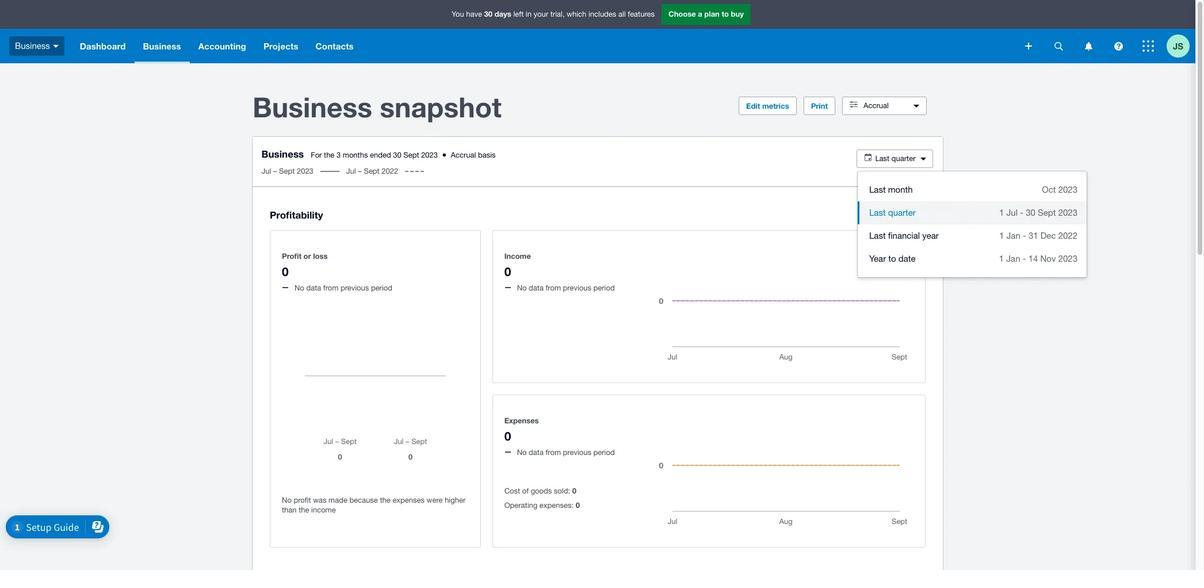 Task type: vqa. For each thing, say whether or not it's contained in the screenshot.


Task type: describe. For each thing, give the bounding box(es) containing it.
jul – sept 2022
[[347, 167, 399, 175]]

banner containing js
[[0, 0, 1196, 63]]

expenses
[[504, 416, 539, 425]]

jan for 1 jan - 14 nov 2023
[[1006, 254, 1020, 264]]

plan
[[704, 9, 720, 19]]

nov
[[1041, 254, 1056, 264]]

projects
[[263, 41, 298, 51]]

0 vertical spatial 30
[[484, 9, 493, 19]]

have
[[466, 10, 482, 19]]

higher
[[445, 496, 466, 505]]

accounting button
[[190, 29, 255, 63]]

oct
[[1042, 185, 1056, 194]]

edit metrics button
[[739, 97, 797, 115]]

period for profit or loss 0
[[371, 284, 392, 292]]

svg image inside business popup button
[[53, 45, 59, 48]]

1 vertical spatial 30
[[393, 151, 402, 159]]

edit metrics
[[746, 101, 789, 110]]

quarter inside popup button
[[892, 154, 916, 163]]

snapshot
[[380, 90, 502, 123]]

expenses:
[[540, 501, 574, 510]]

1 jan - 31 dec 2022
[[999, 231, 1078, 241]]

navigation containing dashboard
[[71, 29, 1017, 63]]

year
[[869, 254, 886, 264]]

in
[[526, 10, 532, 19]]

you
[[452, 10, 464, 19]]

months
[[343, 151, 368, 159]]

2 horizontal spatial the
[[380, 496, 391, 505]]

ended
[[370, 151, 391, 159]]

basis
[[478, 151, 496, 159]]

no for income 0
[[517, 284, 527, 292]]

than
[[282, 506, 297, 514]]

last quarter button
[[857, 150, 934, 168]]

of
[[522, 487, 529, 496]]

1 horizontal spatial svg image
[[1114, 42, 1123, 50]]

- for 30
[[1020, 208, 1024, 217]]

made
[[329, 496, 347, 505]]

0 right the expenses:
[[576, 501, 580, 510]]

1 vertical spatial accrual
[[451, 151, 476, 159]]

js
[[1173, 41, 1184, 51]]

print button
[[804, 97, 835, 115]]

js button
[[1167, 29, 1196, 63]]

were
[[427, 496, 443, 505]]

choose
[[669, 9, 696, 19]]

last for 1 jul - 30 sept 2023
[[869, 208, 886, 217]]

loss
[[313, 251, 328, 260]]

- for 14
[[1023, 254, 1026, 264]]

14
[[1029, 254, 1038, 264]]

oct 2023
[[1042, 185, 1078, 194]]

income 0
[[504, 251, 531, 279]]

0 vertical spatial the
[[324, 151, 335, 159]]

no inside the no profit was made because the expenses were higher than the income
[[282, 496, 292, 505]]

business snapshot
[[253, 90, 502, 123]]

2023 right ended
[[422, 151, 438, 159]]

2023 right nov
[[1058, 254, 1078, 264]]

sept right ended
[[404, 151, 419, 159]]

which
[[567, 10, 586, 19]]

buy
[[731, 9, 744, 19]]

0 inside expenses 0
[[504, 429, 511, 443]]

sold:
[[554, 487, 570, 496]]

business inside business popup button
[[15, 41, 50, 50]]

0 inside the profit or loss 0
[[282, 265, 289, 279]]

no data from previous period for profit or loss 0
[[295, 284, 392, 292]]

- for 31
[[1023, 231, 1026, 241]]

0 right 'sold:'
[[572, 486, 576, 496]]

contacts button
[[307, 29, 362, 63]]

all
[[618, 10, 626, 19]]

0 inside 'income 0'
[[504, 265, 511, 279]]

data for expenses 0
[[529, 448, 544, 457]]

accrual inside popup button
[[864, 101, 889, 110]]

sept down ended
[[364, 167, 380, 175]]

because
[[350, 496, 378, 505]]

group inside field
[[858, 171, 1087, 277]]

dashboard link
[[71, 29, 134, 63]]

for the 3 months ended 30 sept 2023  ●  accrual basis
[[311, 151, 496, 159]]

no for expenses 0
[[517, 448, 527, 457]]

expenses
[[393, 496, 425, 505]]

last month
[[869, 185, 913, 194]]

data for profit or loss 0
[[306, 284, 321, 292]]

last for oct 2023
[[869, 185, 886, 194]]

no data from previous period for income 0
[[517, 284, 615, 292]]

previous for income 0
[[563, 284, 591, 292]]

jul inside period list box
[[1007, 208, 1018, 217]]

business inside business dropdown button
[[143, 41, 181, 51]]

profit
[[282, 251, 301, 260]]

– for sept 2022
[[358, 167, 362, 175]]

– for sept 2023
[[274, 167, 277, 175]]

0 horizontal spatial svg image
[[1025, 43, 1032, 49]]

income
[[504, 251, 531, 260]]

cost of goods sold: 0 operating expenses: 0
[[504, 486, 580, 510]]



Task type: locate. For each thing, give the bounding box(es) containing it.
projects button
[[255, 29, 307, 63]]

sept up profitability
[[279, 167, 295, 175]]

last up last month
[[876, 154, 890, 163]]

from for income 0
[[546, 284, 561, 292]]

1 jul - 30 sept 2023
[[999, 208, 1078, 217]]

trial,
[[550, 10, 565, 19]]

no data from previous period for expenses 0
[[517, 448, 615, 457]]

2023 down oct 2023 at the right
[[1058, 208, 1078, 217]]

jul up the 1 jan - 31 dec 2022
[[1007, 208, 1018, 217]]

last for 1 jan - 31 dec 2022
[[869, 231, 886, 241]]

to left the buy at the top right of the page
[[722, 9, 729, 19]]

print
[[811, 101, 828, 110]]

to
[[722, 9, 729, 19], [889, 254, 896, 264]]

0 down profit
[[282, 265, 289, 279]]

1 vertical spatial quarter
[[888, 208, 916, 217]]

period for expenses 0
[[594, 448, 615, 457]]

accrual
[[864, 101, 889, 110], [451, 151, 476, 159]]

0 down expenses
[[504, 429, 511, 443]]

0 horizontal spatial –
[[274, 167, 277, 175]]

1 horizontal spatial jul
[[347, 167, 356, 175]]

navigation
[[71, 29, 1017, 63]]

no
[[295, 284, 304, 292], [517, 284, 527, 292], [517, 448, 527, 457], [282, 496, 292, 505]]

2022 inside period list box
[[1058, 231, 1078, 241]]

1 left 14
[[999, 254, 1004, 264]]

0 horizontal spatial 30
[[393, 151, 402, 159]]

business button
[[134, 29, 190, 63]]

last quarter down last month
[[869, 208, 916, 217]]

goods
[[531, 487, 552, 496]]

last left month
[[869, 185, 886, 194]]

0 vertical spatial to
[[722, 9, 729, 19]]

jul – sept 2023
[[262, 167, 314, 175]]

date
[[899, 254, 916, 264]]

0 vertical spatial accrual
[[864, 101, 889, 110]]

1 vertical spatial the
[[380, 496, 391, 505]]

jan
[[1007, 231, 1021, 241], [1006, 254, 1020, 264]]

30 inside period list box
[[1026, 208, 1036, 217]]

the down profit
[[299, 506, 309, 514]]

from
[[323, 284, 339, 292], [546, 284, 561, 292], [546, 448, 561, 457]]

previous for expenses 0
[[563, 448, 591, 457]]

expenses 0
[[504, 416, 539, 443]]

1 left 31
[[999, 231, 1004, 241]]

was
[[313, 496, 327, 505]]

sept inside period list box
[[1038, 208, 1056, 217]]

1 horizontal spatial the
[[324, 151, 335, 159]]

- up the 1 jan - 31 dec 2022
[[1020, 208, 1024, 217]]

0 horizontal spatial 2022
[[382, 167, 399, 175]]

no down the profit or loss 0
[[295, 284, 304, 292]]

0 vertical spatial last quarter
[[876, 154, 916, 163]]

edit
[[746, 101, 760, 110]]

1 jan from the top
[[1007, 231, 1021, 241]]

2 horizontal spatial 30
[[1026, 208, 1036, 217]]

sept
[[404, 151, 419, 159], [279, 167, 295, 175], [364, 167, 380, 175], [1038, 208, 1056, 217]]

– down the months
[[358, 167, 362, 175]]

data down 'income 0'
[[529, 284, 544, 292]]

1 horizontal spatial –
[[358, 167, 362, 175]]

31
[[1029, 231, 1038, 241]]

profitability
[[270, 209, 323, 221]]

features
[[628, 10, 655, 19]]

- left 31
[[1023, 231, 1026, 241]]

accounting
[[198, 41, 246, 51]]

last up year
[[869, 231, 886, 241]]

operating
[[504, 501, 538, 510]]

30 right have
[[484, 9, 493, 19]]

or
[[304, 251, 311, 260]]

2022
[[382, 167, 399, 175], [1058, 231, 1078, 241]]

30 right ended
[[393, 151, 402, 159]]

none field containing last month
[[857, 171, 1087, 278]]

accrual button
[[842, 97, 927, 115]]

1 up the 1 jan - 31 dec 2022
[[999, 208, 1004, 217]]

0 vertical spatial 1
[[999, 208, 1004, 217]]

1 for 1 jan - 14 nov 2023
[[999, 254, 1004, 264]]

business button
[[0, 29, 71, 63]]

2 horizontal spatial jul
[[1007, 208, 1018, 217]]

jul down the months
[[347, 167, 356, 175]]

– up profitability
[[274, 167, 277, 175]]

group containing last month
[[858, 171, 1087, 277]]

data down the profit or loss 0
[[306, 284, 321, 292]]

metrics
[[762, 101, 789, 110]]

no data from previous period up 'sold:'
[[517, 448, 615, 457]]

you have 30 days left in your trial, which includes all features
[[452, 9, 655, 19]]

None field
[[857, 171, 1087, 278]]

0 horizontal spatial accrual
[[451, 151, 476, 159]]

year to date
[[869, 254, 916, 264]]

accrual up last quarter popup button
[[864, 101, 889, 110]]

from for profit or loss 0
[[323, 284, 339, 292]]

2 jan from the top
[[1006, 254, 1020, 264]]

income
[[311, 506, 336, 514]]

quarter
[[892, 154, 916, 163], [888, 208, 916, 217]]

2022 right dec
[[1058, 231, 1078, 241]]

1 horizontal spatial to
[[889, 254, 896, 264]]

no down 'income 0'
[[517, 284, 527, 292]]

1 vertical spatial 2022
[[1058, 231, 1078, 241]]

financial
[[888, 231, 920, 241]]

no data from previous period
[[295, 284, 392, 292], [517, 284, 615, 292], [517, 448, 615, 457]]

1 for 1 jul - 30 sept 2023
[[999, 208, 1004, 217]]

0 vertical spatial quarter
[[892, 154, 916, 163]]

0 horizontal spatial to
[[722, 9, 729, 19]]

last quarter up last month
[[876, 154, 916, 163]]

quarter up month
[[892, 154, 916, 163]]

svg image
[[1143, 40, 1154, 52], [1054, 42, 1063, 50], [1085, 42, 1092, 50], [53, 45, 59, 48]]

jul for jul – sept 2023
[[262, 167, 272, 175]]

from for expenses 0
[[546, 448, 561, 457]]

0 vertical spatial jan
[[1007, 231, 1021, 241]]

no data from previous period down loss
[[295, 284, 392, 292]]

accrual left basis
[[451, 151, 476, 159]]

1 horizontal spatial 2022
[[1058, 231, 1078, 241]]

data
[[306, 284, 321, 292], [529, 284, 544, 292], [529, 448, 544, 457]]

to right year
[[889, 254, 896, 264]]

30
[[484, 9, 493, 19], [393, 151, 402, 159], [1026, 208, 1036, 217]]

last quarter inside period list box
[[869, 208, 916, 217]]

jan left 14
[[1006, 254, 1020, 264]]

banner
[[0, 0, 1196, 63]]

choose a plan to buy
[[669, 9, 744, 19]]

for
[[311, 151, 322, 159]]

left
[[513, 10, 524, 19]]

last inside popup button
[[876, 154, 890, 163]]

year
[[922, 231, 939, 241]]

30 up 31
[[1026, 208, 1036, 217]]

last quarter inside popup button
[[876, 154, 916, 163]]

previous for profit or loss 0
[[341, 284, 369, 292]]

data down expenses 0
[[529, 448, 544, 457]]

no data from previous period down 'income 0'
[[517, 284, 615, 292]]

quarter down month
[[888, 208, 916, 217]]

last financial year
[[869, 231, 939, 241]]

2023 right oct
[[1058, 185, 1078, 194]]

contacts
[[316, 41, 354, 51]]

1 vertical spatial jan
[[1006, 254, 1020, 264]]

1 vertical spatial to
[[889, 254, 896, 264]]

data for income 0
[[529, 284, 544, 292]]

2023
[[422, 151, 438, 159], [297, 167, 314, 175], [1058, 185, 1078, 194], [1058, 208, 1078, 217], [1058, 254, 1078, 264]]

2022 down ended
[[382, 167, 399, 175]]

1 vertical spatial -
[[1023, 231, 1026, 241]]

1 jan - 14 nov 2023
[[999, 254, 1078, 264]]

days
[[495, 9, 511, 19]]

a
[[698, 9, 702, 19]]

1 horizontal spatial accrual
[[864, 101, 889, 110]]

2 – from the left
[[358, 167, 362, 175]]

group
[[858, 171, 1087, 277]]

0 vertical spatial -
[[1020, 208, 1024, 217]]

dashboard
[[80, 41, 126, 51]]

1 horizontal spatial 30
[[484, 9, 493, 19]]

profit or loss 0
[[282, 251, 328, 279]]

period for income 0
[[594, 284, 615, 292]]

last down last month
[[869, 208, 886, 217]]

jul for jul – sept 2022
[[347, 167, 356, 175]]

no down expenses 0
[[517, 448, 527, 457]]

your
[[534, 10, 548, 19]]

0 horizontal spatial jul
[[262, 167, 272, 175]]

1
[[999, 208, 1004, 217], [999, 231, 1004, 241], [999, 254, 1004, 264]]

no up than
[[282, 496, 292, 505]]

0 vertical spatial 2022
[[382, 167, 399, 175]]

2 vertical spatial the
[[299, 506, 309, 514]]

2 vertical spatial 1
[[999, 254, 1004, 264]]

1 – from the left
[[274, 167, 277, 175]]

dec
[[1041, 231, 1056, 241]]

1 vertical spatial last quarter
[[869, 208, 916, 217]]

0
[[282, 265, 289, 279], [504, 265, 511, 279], [504, 429, 511, 443], [572, 486, 576, 496], [576, 501, 580, 510]]

the
[[324, 151, 335, 159], [380, 496, 391, 505], [299, 506, 309, 514]]

quarter inside period list box
[[888, 208, 916, 217]]

no profit was made because the expenses were higher than the income
[[282, 496, 466, 514]]

1 vertical spatial 1
[[999, 231, 1004, 241]]

previous
[[341, 284, 369, 292], [563, 284, 591, 292], [563, 448, 591, 457]]

to inside period list box
[[889, 254, 896, 264]]

-
[[1020, 208, 1024, 217], [1023, 231, 1026, 241], [1023, 254, 1026, 264]]

svg image
[[1114, 42, 1123, 50], [1025, 43, 1032, 49]]

includes
[[589, 10, 616, 19]]

2023 down for
[[297, 167, 314, 175]]

the right because
[[380, 496, 391, 505]]

period list box
[[858, 171, 1087, 277]]

no for profit or loss 0
[[295, 284, 304, 292]]

0 down income
[[504, 265, 511, 279]]

last
[[876, 154, 890, 163], [869, 185, 886, 194], [869, 208, 886, 217], [869, 231, 886, 241]]

jan for 1 jan - 31 dec 2022
[[1007, 231, 1021, 241]]

jul up profitability
[[262, 167, 272, 175]]

- left 14
[[1023, 254, 1026, 264]]

2 vertical spatial -
[[1023, 254, 1026, 264]]

0 horizontal spatial the
[[299, 506, 309, 514]]

period
[[371, 284, 392, 292], [594, 284, 615, 292], [594, 448, 615, 457]]

jan left 31
[[1007, 231, 1021, 241]]

3
[[337, 151, 341, 159]]

month
[[888, 185, 913, 194]]

sept up dec
[[1038, 208, 1056, 217]]

2 vertical spatial 30
[[1026, 208, 1036, 217]]

cost
[[504, 487, 520, 496]]

profit
[[294, 496, 311, 505]]

1 for 1 jan - 31 dec 2022
[[999, 231, 1004, 241]]

the left 3
[[324, 151, 335, 159]]



